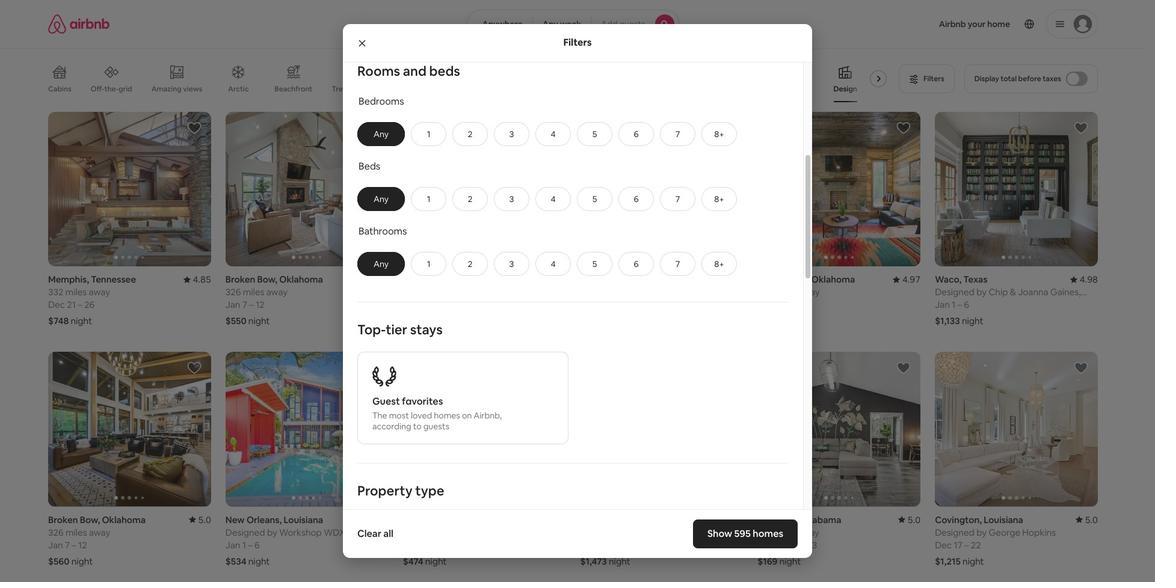 Task type: describe. For each thing, give the bounding box(es) containing it.
– inside the "covington, louisiana designed by george hopkins dec 17 – 22 $1,215 night"
[[965, 539, 969, 551]]

– inside jan 1 – 6 $1,133 night
[[958, 299, 962, 311]]

– inside broken bow, oklahoma 326 miles away jan 7 – 12 $560 night
[[72, 539, 76, 551]]

$1,473
[[580, 556, 607, 567]]

night inside the "covington, louisiana designed by george hopkins dec 17 – 22 $1,215 night"
[[963, 556, 984, 567]]

7 button for bathrooms
[[660, 252, 696, 276]]

4 for bedrooms
[[551, 129, 556, 139]]

bathrooms
[[359, 225, 407, 238]]

beds
[[359, 160, 380, 173]]

$1,215
[[935, 556, 961, 567]]

broken bow, oklahoma 338 miles away jan 7 – 12
[[758, 274, 855, 311]]

any button for bedrooms
[[357, 122, 405, 146]]

property
[[357, 482, 413, 499]]

orleans, for new orleans, louisiana designed by workshop wdxl jan 1 – 6 $534 night
[[247, 514, 282, 526]]

total
[[1001, 74, 1017, 84]]

oklahoma for broken bow, oklahoma 326 miles away jan 7 – 12 $560 night
[[102, 514, 146, 526]]

profile element
[[693, 0, 1098, 48]]

anywhere
[[482, 19, 523, 29]]

add to wishlist: huntsville, alabama image
[[897, 361, 911, 376]]

7 inside broken bow, oklahoma 338 miles away jan 7 – 12
[[774, 299, 779, 311]]

4 button for bedrooms
[[536, 122, 571, 146]]

jan inside "broken bow, oklahoma 326 miles away jan 7 – 12 $550 night"
[[226, 299, 240, 311]]

chip
[[989, 287, 1008, 298]]

by inside new orleans, louisiana designed by workshop wdxl jan 1 – 6 $534 night
[[267, 527, 277, 538]]

any week
[[543, 19, 581, 29]]

– inside "broken bow, oklahoma 326 miles away jan 7 – 12 $550 night"
[[249, 299, 254, 311]]

taxes
[[1043, 74, 1061, 84]]

dec 23 – 28 $415
[[403, 299, 451, 327]]

dec inside the "covington, louisiana designed by george hopkins dec 17 – 22 $1,215 night"
[[935, 539, 952, 551]]

– inside huntsville, alabama 397 miles away dec 29 – jan 3 $169 night
[[789, 539, 793, 551]]

tennessee
[[91, 274, 136, 285]]

1 4.98 out of 5 average rating image from the left
[[538, 274, 566, 285]]

display total before taxes
[[975, 74, 1061, 84]]

amazing views
[[151, 84, 202, 94]]

3 for bedrooms
[[509, 129, 514, 139]]

huntsville, alabama 397 miles away dec 29 – jan 3 $169 night
[[758, 514, 841, 567]]

$534
[[226, 556, 246, 567]]

texas for waco,
[[964, 274, 988, 285]]

display
[[975, 74, 999, 84]]

3 for bathrooms
[[509, 259, 514, 269]]

4 for beds
[[551, 194, 556, 204]]

views
[[183, 84, 202, 94]]

$550
[[226, 315, 246, 327]]

dec inside huntsville, alabama 397 miles away dec 29 – jan 3 $169 night
[[758, 539, 775, 551]]

new orleans, louisiana
[[580, 274, 678, 285]]

new for new orleans, louisiana
[[580, 274, 599, 285]]

oklahoma for broken bow, oklahoma 338 miles away jan 7 – 12
[[812, 274, 855, 285]]

clear
[[357, 528, 381, 540]]

by for waco, texas
[[977, 287, 987, 298]]

to
[[413, 421, 422, 432]]

jan inside broken bow, oklahoma 326 miles away jan 7 – 12 $560 night
[[48, 539, 63, 551]]

jan inside jan 1 – 6 $1,133 night
[[935, 299, 950, 311]]

jan 1 – 6 $1,133 night
[[935, 299, 983, 327]]

8+ element for bathrooms
[[714, 259, 724, 269]]

gainesville, texas
[[403, 274, 477, 285]]

dec inside memphis, tennessee 332 miles away dec 21 – 26 $748 night
[[48, 299, 65, 311]]

airbnb,
[[474, 410, 502, 421]]

5.0 out of 5 average rating image
[[1076, 514, 1098, 526]]

5.0 out of 5 average rating image for huntsville, alabama 397 miles away dec 29 – jan 3 $169 night
[[898, 514, 921, 526]]

any element for beds
[[370, 194, 392, 204]]

– inside new orleans, louisiana designed by workshop wdxl jan 1 – 6 $534 night
[[248, 539, 253, 551]]

beds
[[429, 62, 460, 79]]

0 horizontal spatial joanna
[[935, 298, 965, 309]]

&
[[1010, 287, 1016, 298]]

miles for broken bow, oklahoma 326 miles away jan 7 – 12 $550 night
[[243, 287, 264, 298]]

add guests
[[601, 19, 645, 29]]

huntsville,
[[758, 514, 802, 526]]

show 595 homes link
[[693, 520, 798, 549]]

– inside dec 23 – 28 $415
[[434, 299, 438, 311]]

jan inside broken bow, oklahoma 338 miles away jan 7 – 12
[[758, 299, 772, 311]]

3 inside huntsville, alabama 397 miles away dec 29 – jan 3 $169 night
[[812, 539, 817, 551]]

8+ button for bedrooms
[[702, 122, 737, 146]]

the-
[[104, 84, 119, 94]]

group containing off-the-grid
[[48, 55, 892, 102]]

any week button
[[532, 10, 592, 39]]

jan 16 – 21
[[580, 299, 623, 311]]

covington, louisiana designed by george hopkins dec 17 – 22 $1,215 night
[[935, 514, 1056, 567]]

add to wishlist: broken bow, oklahoma image for 4.93
[[364, 121, 379, 135]]

1 for bathrooms
[[427, 259, 430, 269]]

design
[[834, 84, 857, 94]]

4.93
[[370, 274, 388, 285]]

22
[[971, 539, 981, 551]]

add to wishlist: broken bow, oklahoma image for 5.0
[[187, 361, 201, 376]]

3 for beds
[[509, 194, 514, 204]]

any for bathrooms
[[374, 259, 389, 269]]

2 for beds
[[468, 194, 473, 204]]

alabama
[[804, 514, 841, 526]]

332
[[48, 287, 63, 298]]

orleans, for new orleans, louisiana
[[601, 274, 637, 285]]

memphis, tennessee 332 miles away dec 21 – 26 $748 night
[[48, 274, 136, 327]]

any for bedrooms
[[374, 129, 389, 139]]

broken bow, oklahoma 326 miles away jan 7 – 12 $550 night
[[226, 274, 323, 327]]

grid
[[119, 84, 132, 94]]

cabins
[[48, 84, 71, 94]]

add to wishlist: new orleans, louisiana image for designed by workshop wdxl
[[364, 361, 379, 376]]

any element for bedrooms
[[370, 129, 392, 139]]

8+ button for bathrooms
[[702, 252, 737, 276]]

338
[[758, 287, 773, 298]]

21 inside memphis, tennessee 332 miles away dec 21 – 26 $748 night
[[67, 299, 76, 311]]

broken for broken bow, oklahoma 338 miles away jan 7 – 12
[[758, 274, 788, 285]]

night inside jan 1 – 6 $1,133 night
[[962, 315, 983, 327]]

workshop
[[279, 527, 322, 538]]

8+ for bathrooms
[[714, 259, 724, 269]]

according
[[372, 421, 411, 432]]

broken bow, oklahoma 326 miles away jan 7 – 12 $560 night
[[48, 514, 146, 567]]

4.98 out of 5 average rating image
[[715, 274, 743, 285]]

bedrooms
[[359, 95, 404, 108]]

4 button for beds
[[536, 187, 571, 211]]

and
[[403, 62, 426, 79]]

away for broken bow, oklahoma 326 miles away jan 7 – 12 $550 night
[[266, 287, 288, 298]]

favorites
[[402, 395, 443, 408]]

4.85
[[193, 274, 211, 285]]

show
[[707, 528, 732, 540]]

night inside broken bow, oklahoma 326 miles away jan 7 – 12 $560 night
[[71, 556, 93, 567]]

george
[[989, 527, 1020, 538]]

memphis,
[[48, 274, 89, 285]]

waco,
[[935, 274, 962, 285]]

beachfront
[[275, 84, 313, 94]]

away inside memphis, tennessee 332 miles away dec 21 – 26 $748 night
[[89, 287, 110, 298]]

clear all button
[[351, 522, 399, 546]]

$1,473 night
[[580, 556, 630, 567]]

by for covington, louisiana
[[977, 527, 987, 538]]

12 for broken bow, oklahoma 338 miles away jan 7 – 12
[[788, 299, 797, 311]]

1 button for bathrooms
[[411, 252, 446, 276]]

add
[[601, 19, 618, 29]]

louisiana for new orleans, louisiana designed by workshop wdxl jan 1 – 6 $534 night
[[284, 514, 323, 526]]

5 for beds
[[592, 194, 597, 204]]

top-tier stays
[[357, 321, 443, 338]]

covington,
[[935, 514, 982, 526]]

filters
[[563, 36, 592, 49]]

1 inside new orleans, louisiana designed by workshop wdxl jan 1 – 6 $534 night
[[242, 539, 246, 551]]

any inside any week button
[[543, 19, 558, 29]]

5.0 for broken bow, oklahoma 326 miles away jan 7 – 12 $560 night
[[198, 514, 211, 526]]

most
[[389, 410, 409, 421]]

jan inside huntsville, alabama 397 miles away dec 29 – jan 3 $169 night
[[795, 539, 810, 551]]

$474
[[403, 556, 423, 567]]

7 inside broken bow, oklahoma 326 miles away jan 7 – 12 $560 night
[[65, 539, 70, 551]]

arctic
[[228, 84, 249, 94]]

night right $1,473 at the right bottom of the page
[[609, 556, 630, 567]]

1 button for bedrooms
[[411, 122, 446, 146]]

6 button for beds
[[619, 187, 654, 211]]

off-the-grid
[[91, 84, 132, 94]]

bow, for broken bow, oklahoma 326 miles away jan 7 – 12 $560 night
[[80, 514, 100, 526]]

6 button for bathrooms
[[619, 252, 654, 276]]

guests inside guest favorites the most loved homes on airbnb, according to guests
[[423, 421, 449, 432]]

6 for bedrooms
[[634, 129, 639, 139]]

$169
[[758, 556, 778, 567]]

23
[[422, 299, 432, 311]]

16
[[597, 299, 606, 311]]

oklahoma for broken bow, oklahoma 326 miles away jan 7 – 12 $550 night
[[279, 274, 323, 285]]

off-
[[91, 84, 104, 94]]

1 for beds
[[427, 194, 430, 204]]

amazing
[[151, 84, 182, 94]]

12 for broken bow, oklahoma 326 miles away jan 7 – 12 $560 night
[[78, 539, 87, 551]]

tier
[[386, 321, 407, 338]]

$474 night
[[403, 556, 447, 567]]

326 for broken bow, oklahoma 326 miles away jan 7 – 12 $550 night
[[226, 287, 241, 298]]

on
[[462, 410, 472, 421]]

8+ button for beds
[[702, 187, 737, 211]]

top-
[[357, 321, 386, 338]]



Task type: locate. For each thing, give the bounding box(es) containing it.
night down 26
[[71, 315, 92, 327]]

2 button for bathrooms
[[452, 252, 488, 276]]

2 4 button from the top
[[536, 187, 571, 211]]

3 8+ button from the top
[[702, 252, 737, 276]]

3 6 button from the top
[[619, 252, 654, 276]]

1 5 from the top
[[592, 129, 597, 139]]

miles inside memphis, tennessee 332 miles away dec 21 – 26 $748 night
[[65, 287, 87, 298]]

new for new orleans, louisiana designed by workshop wdxl jan 1 – 6 $534 night
[[226, 514, 245, 526]]

2 8+ button from the top
[[702, 187, 737, 211]]

by inside the "covington, louisiana designed by george hopkins dec 17 – 22 $1,215 night"
[[977, 527, 987, 538]]

0 horizontal spatial 4.98 out of 5 average rating image
[[538, 274, 566, 285]]

0 horizontal spatial new
[[226, 514, 245, 526]]

0 horizontal spatial homes
[[434, 410, 460, 421]]

homes inside guest favorites the most loved homes on airbnb, according to guests
[[434, 410, 460, 421]]

1 5.0 out of 5 average rating image from the left
[[189, 514, 211, 526]]

away for broken bow, oklahoma 326 miles away jan 7 – 12 $560 night
[[89, 527, 110, 538]]

4.98 out of 5 average rating image
[[538, 274, 566, 285], [1070, 274, 1098, 285]]

new orleans, louisiana designed by workshop wdxl jan 1 – 6 $534 night
[[226, 514, 350, 567]]

3 8+ from the top
[[714, 259, 724, 269]]

bow, inside broken bow, oklahoma 326 miles away jan 7 – 12 $560 night
[[80, 514, 100, 526]]

0 vertical spatial any element
[[370, 129, 392, 139]]

the
[[372, 410, 387, 421]]

0 vertical spatial orleans,
[[601, 274, 637, 285]]

oklahoma inside "broken bow, oklahoma 326 miles away jan 7 – 12 $550 night"
[[279, 274, 323, 285]]

magnolia
[[1000, 298, 1037, 309]]

1 horizontal spatial 5.0 out of 5 average rating image
[[898, 514, 921, 526]]

1 horizontal spatial guests
[[619, 19, 645, 29]]

2 texas from the left
[[964, 274, 988, 285]]

2 for bedrooms
[[468, 129, 473, 139]]

1 vertical spatial 5
[[592, 194, 597, 204]]

– inside broken bow, oklahoma 338 miles away jan 7 – 12
[[781, 299, 786, 311]]

louisiana for new orleans, louisiana
[[638, 274, 678, 285]]

miles inside broken bow, oklahoma 326 miles away jan 7 – 12 $560 night
[[66, 527, 87, 538]]

waco, texas designed by chip & joanna gaines, joanna gaines, magnolia network
[[935, 274, 1081, 309]]

None search field
[[467, 10, 679, 39]]

miles down memphis,
[[65, 287, 87, 298]]

broken for broken bow, oklahoma 326 miles away jan 7 – 12 $560 night
[[48, 514, 78, 526]]

any button down bathrooms on the top
[[357, 252, 405, 276]]

0 vertical spatial 4 button
[[536, 122, 571, 146]]

4 button for bathrooms
[[536, 252, 571, 276]]

away inside broken bow, oklahoma 338 miles away jan 7 – 12
[[799, 287, 820, 298]]

1 for bedrooms
[[427, 129, 430, 139]]

away inside broken bow, oklahoma 326 miles away jan 7 – 12 $560 night
[[89, 527, 110, 538]]

bow, for broken bow, oklahoma 338 miles away jan 7 – 12
[[789, 274, 810, 285]]

2 7 button from the top
[[660, 187, 696, 211]]

1 horizontal spatial 4.98
[[725, 274, 743, 285]]

1 vertical spatial 5 button
[[577, 187, 613, 211]]

1 button for beds
[[411, 187, 446, 211]]

$1,133
[[935, 315, 960, 327]]

any element up bathrooms on the top
[[370, 194, 392, 204]]

0 vertical spatial new
[[580, 274, 599, 285]]

miles inside "broken bow, oklahoma 326 miles away jan 7 – 12 $550 night"
[[243, 287, 264, 298]]

1 horizontal spatial add to wishlist: new orleans, louisiana image
[[719, 121, 734, 135]]

property type
[[357, 482, 444, 499]]

dec down 397
[[758, 539, 775, 551]]

$415
[[403, 315, 422, 327]]

1 vertical spatial 7 button
[[660, 187, 696, 211]]

add to wishlist: waco, texas image
[[1074, 121, 1088, 135]]

2 3 button from the top
[[494, 187, 529, 211]]

1 horizontal spatial oklahoma
[[279, 274, 323, 285]]

2 21 from the left
[[615, 299, 623, 311]]

1 vertical spatial 8+ element
[[714, 194, 724, 204]]

1 horizontal spatial new
[[580, 274, 599, 285]]

2 vertical spatial 8+
[[714, 259, 724, 269]]

2 vertical spatial 6 button
[[619, 252, 654, 276]]

1 3 button from the top
[[494, 122, 529, 146]]

0 horizontal spatial texas
[[453, 274, 477, 285]]

5 button for beds
[[577, 187, 613, 211]]

1 vertical spatial 4
[[551, 194, 556, 204]]

designed for waco,
[[935, 287, 975, 298]]

night down 29
[[780, 556, 801, 567]]

26
[[84, 299, 95, 311]]

6 button
[[619, 122, 654, 146], [619, 187, 654, 211], [619, 252, 654, 276]]

326 inside broken bow, oklahoma 326 miles away jan 7 – 12 $560 night
[[48, 527, 64, 538]]

2 8+ element from the top
[[714, 194, 724, 204]]

1 4 from the top
[[551, 129, 556, 139]]

0 vertical spatial 6 button
[[619, 122, 654, 146]]

orleans, up jan 16 – 21
[[601, 274, 637, 285]]

4 for bathrooms
[[551, 259, 556, 269]]

1 horizontal spatial homes
[[753, 528, 783, 540]]

3 button for beds
[[494, 187, 529, 211]]

by up 22
[[977, 527, 987, 538]]

6
[[634, 129, 639, 139], [634, 194, 639, 204], [634, 259, 639, 269], [964, 299, 969, 311], [254, 539, 260, 551]]

7
[[676, 129, 680, 139], [676, 194, 680, 204], [676, 259, 680, 269], [242, 299, 247, 311], [774, 299, 779, 311], [65, 539, 70, 551]]

3 5 from the top
[[592, 259, 597, 269]]

any button for bathrooms
[[357, 252, 405, 276]]

by inside waco, texas designed by chip & joanna gaines, joanna gaines, magnolia network
[[977, 287, 987, 298]]

2 vertical spatial 5
[[592, 259, 597, 269]]

–
[[78, 299, 82, 311], [249, 299, 254, 311], [608, 299, 613, 311], [781, 299, 786, 311], [434, 299, 438, 311], [958, 299, 962, 311], [72, 539, 76, 551], [248, 539, 253, 551], [789, 539, 793, 551], [965, 539, 969, 551]]

show 595 homes
[[707, 528, 783, 540]]

guest favorites the most loved homes on airbnb, according to guests
[[372, 395, 502, 432]]

loved
[[411, 410, 432, 421]]

0 vertical spatial 8+ element
[[714, 129, 724, 139]]

1 1 button from the top
[[411, 122, 446, 146]]

3 any element from the top
[[370, 259, 392, 269]]

any button up bathrooms on the top
[[357, 187, 405, 211]]

4 button
[[536, 122, 571, 146], [536, 187, 571, 211], [536, 252, 571, 276]]

5
[[592, 129, 597, 139], [592, 194, 597, 204], [592, 259, 597, 269]]

12 inside broken bow, oklahoma 326 miles away jan 7 – 12 $560 night
[[78, 539, 87, 551]]

night inside memphis, tennessee 332 miles away dec 21 – 26 $748 night
[[71, 315, 92, 327]]

add to wishlist: new orleans, louisiana image
[[719, 121, 734, 135], [364, 361, 379, 376]]

miles
[[65, 287, 87, 298], [243, 287, 264, 298], [775, 287, 797, 298], [66, 527, 87, 538], [775, 527, 796, 538]]

broken up "$560"
[[48, 514, 78, 526]]

group
[[48, 55, 892, 102], [48, 112, 211, 267], [226, 112, 388, 267], [403, 112, 566, 267], [580, 112, 743, 267], [758, 112, 1084, 267], [935, 112, 1098, 267], [48, 352, 211, 507], [226, 352, 388, 507], [403, 352, 566, 507], [580, 352, 743, 507], [758, 352, 921, 507], [935, 352, 1098, 507]]

0 horizontal spatial orleans,
[[247, 514, 282, 526]]

miles up 29
[[775, 527, 796, 538]]

any element
[[370, 129, 392, 139], [370, 194, 392, 204], [370, 259, 392, 269]]

3 2 button from the top
[[452, 252, 488, 276]]

rooms
[[357, 62, 400, 79]]

3 button for bathrooms
[[494, 252, 529, 276]]

any up bathrooms on the top
[[374, 194, 389, 204]]

21
[[67, 299, 76, 311], [615, 299, 623, 311]]

jan down 338
[[758, 299, 772, 311]]

1 vertical spatial 3 button
[[494, 187, 529, 211]]

1 21 from the left
[[67, 299, 76, 311]]

2 horizontal spatial 5.0
[[1085, 514, 1098, 526]]

5 for bedrooms
[[592, 129, 597, 139]]

1 texas from the left
[[453, 274, 477, 285]]

add to wishlist: broken bow, oklahoma image for 4.97
[[897, 121, 911, 135]]

jan up "$560"
[[48, 539, 63, 551]]

0 horizontal spatial 12
[[78, 539, 87, 551]]

0 horizontal spatial oklahoma
[[102, 514, 146, 526]]

1 vertical spatial any element
[[370, 194, 392, 204]]

orleans,
[[601, 274, 637, 285], [247, 514, 282, 526]]

dec left 23 on the bottom left of page
[[403, 299, 420, 311]]

oklahoma inside broken bow, oklahoma 338 miles away jan 7 – 12
[[812, 274, 855, 285]]

2 horizontal spatial oklahoma
[[812, 274, 855, 285]]

2 2 from the top
[[468, 194, 473, 204]]

7 button for bedrooms
[[660, 122, 696, 146]]

8+ element for beds
[[714, 194, 724, 204]]

guests inside button
[[619, 19, 645, 29]]

8+ element
[[714, 129, 724, 139], [714, 194, 724, 204], [714, 259, 724, 269]]

0 horizontal spatial louisiana
[[284, 514, 323, 526]]

3 button
[[494, 122, 529, 146], [494, 187, 529, 211], [494, 252, 529, 276]]

anywhere button
[[467, 10, 533, 39]]

397
[[758, 527, 773, 538]]

5 button for bathrooms
[[577, 252, 613, 276]]

stays
[[410, 321, 443, 338]]

1 horizontal spatial gaines,
[[1050, 287, 1081, 298]]

miles up "$560"
[[66, 527, 87, 538]]

texas for gainesville,
[[453, 274, 477, 285]]

guest
[[372, 395, 400, 408]]

2 horizontal spatial broken
[[758, 274, 788, 285]]

jan up $550 in the bottom of the page
[[226, 299, 240, 311]]

1 vertical spatial 8+
[[714, 194, 724, 204]]

bow, for broken bow, oklahoma 326 miles away jan 7 – 12 $550 night
[[257, 274, 277, 285]]

1 4 button from the top
[[536, 122, 571, 146]]

none search field containing anywhere
[[467, 10, 679, 39]]

3 2 from the top
[[468, 259, 473, 269]]

8+ for bedrooms
[[714, 129, 724, 139]]

homes left 'on'
[[434, 410, 460, 421]]

326 inside "broken bow, oklahoma 326 miles away jan 7 – 12 $550 night"
[[226, 287, 241, 298]]

add to wishlist: new orleans, louisiana image for jan 16 – 21
[[719, 121, 734, 135]]

2 5 from the top
[[592, 194, 597, 204]]

8+ for beds
[[714, 194, 724, 204]]

any up 4.93
[[374, 259, 389, 269]]

bow, inside broken bow, oklahoma 338 miles away jan 7 – 12
[[789, 274, 810, 285]]

designed down waco,
[[935, 287, 975, 298]]

dec inside dec 23 – 28 $415
[[403, 299, 420, 311]]

1 any button from the top
[[357, 122, 405, 146]]

5 button
[[577, 122, 613, 146], [577, 187, 613, 211], [577, 252, 613, 276]]

0 horizontal spatial 5.0 out of 5 average rating image
[[189, 514, 211, 526]]

texas right gainesville,
[[453, 274, 477, 285]]

7 button
[[660, 122, 696, 146], [660, 187, 696, 211], [660, 252, 696, 276]]

1 horizontal spatial louisiana
[[638, 274, 678, 285]]

5.0 for huntsville, alabama 397 miles away dec 29 – jan 3 $169 night
[[908, 514, 921, 526]]

1 4.98 from the left
[[725, 274, 743, 285]]

2 vertical spatial 1 button
[[411, 252, 446, 276]]

3
[[509, 129, 514, 139], [509, 194, 514, 204], [509, 259, 514, 269], [812, 539, 817, 551]]

broken up 338
[[758, 274, 788, 285]]

jan up $534
[[226, 539, 240, 551]]

0 horizontal spatial gaines,
[[967, 298, 998, 309]]

2 vertical spatial 4 button
[[536, 252, 571, 276]]

tropical
[[779, 84, 806, 94]]

5.0 out of 5 average rating image for broken bow, oklahoma 326 miles away jan 7 – 12 $560 night
[[189, 514, 211, 526]]

1 5 button from the top
[[577, 122, 613, 146]]

$748
[[48, 315, 69, 327]]

homes down huntsville,
[[753, 528, 783, 540]]

miles up $550 in the bottom of the page
[[243, 287, 264, 298]]

326 for broken bow, oklahoma 326 miles away jan 7 – 12 $560 night
[[48, 527, 64, 538]]

0 vertical spatial 4
[[551, 129, 556, 139]]

0 vertical spatial 7 button
[[660, 122, 696, 146]]

by left chip
[[977, 287, 987, 298]]

louisiana
[[638, 274, 678, 285], [284, 514, 323, 526], [984, 514, 1023, 526]]

guests
[[619, 19, 645, 29], [423, 421, 449, 432]]

1 horizontal spatial 5.0
[[908, 514, 921, 526]]

designed inside waco, texas designed by chip & joanna gaines, joanna gaines, magnolia network
[[935, 287, 975, 298]]

add to wishlist: gainesville, texas image
[[542, 121, 556, 135]]

8+ element for bedrooms
[[714, 129, 724, 139]]

6 inside new orleans, louisiana designed by workshop wdxl jan 1 – 6 $534 night
[[254, 539, 260, 551]]

2 horizontal spatial 12
[[788, 299, 797, 311]]

12 for broken bow, oklahoma 326 miles away jan 7 – 12 $550 night
[[256, 299, 264, 311]]

louisiana inside the "covington, louisiana designed by george hopkins dec 17 – 22 $1,215 night"
[[984, 514, 1023, 526]]

0 vertical spatial 326
[[226, 287, 241, 298]]

designed up $534
[[226, 527, 265, 538]]

night right "$560"
[[71, 556, 93, 567]]

2 vertical spatial 8+ button
[[702, 252, 737, 276]]

0 horizontal spatial broken
[[48, 514, 78, 526]]

28
[[440, 299, 451, 311]]

2 vertical spatial 3 button
[[494, 252, 529, 276]]

guests right to
[[423, 421, 449, 432]]

network
[[1039, 298, 1075, 309]]

0 vertical spatial guests
[[619, 19, 645, 29]]

2 horizontal spatial add to wishlist: broken bow, oklahoma image
[[897, 121, 911, 135]]

2
[[468, 129, 473, 139], [468, 194, 473, 204], [468, 259, 473, 269]]

3 4 from the top
[[551, 259, 556, 269]]

6 for beds
[[634, 194, 639, 204]]

any element for bathrooms
[[370, 259, 392, 269]]

add to wishlist: memphis, tennessee image
[[187, 121, 201, 135]]

gaines,
[[1050, 287, 1081, 298], [967, 298, 998, 309]]

oklahoma
[[279, 274, 323, 285], [812, 274, 855, 285], [102, 514, 146, 526]]

2 vertical spatial 8+ element
[[714, 259, 724, 269]]

1 8+ button from the top
[[702, 122, 737, 146]]

0 horizontal spatial 21
[[67, 299, 76, 311]]

1 vertical spatial add to wishlist: new orleans, louisiana image
[[364, 361, 379, 376]]

3 3 button from the top
[[494, 252, 529, 276]]

0 vertical spatial 1 button
[[411, 122, 446, 146]]

2 horizontal spatial bow,
[[789, 274, 810, 285]]

dec left 17
[[935, 539, 952, 551]]

0 vertical spatial 8+ button
[[702, 122, 737, 146]]

4.97
[[902, 274, 921, 285]]

2 button for bedrooms
[[452, 122, 488, 146]]

1 vertical spatial orleans,
[[247, 514, 282, 526]]

3 5.0 from the left
[[1085, 514, 1098, 526]]

4
[[551, 129, 556, 139], [551, 194, 556, 204], [551, 259, 556, 269]]

joanna up $1,133
[[935, 298, 965, 309]]

any down bedrooms
[[374, 129, 389, 139]]

1 horizontal spatial joanna
[[1018, 287, 1049, 298]]

2 1 button from the top
[[411, 187, 446, 211]]

broken
[[226, 274, 255, 285], [758, 274, 788, 285], [48, 514, 78, 526]]

3 7 button from the top
[[660, 252, 696, 276]]

away inside huntsville, alabama 397 miles away dec 29 – jan 3 $169 night
[[798, 527, 819, 538]]

new up 16 on the right bottom of page
[[580, 274, 599, 285]]

1 vertical spatial 2 button
[[452, 187, 488, 211]]

miles for broken bow, oklahoma 326 miles away jan 7 – 12 $560 night
[[66, 527, 87, 538]]

orleans, up workshop
[[247, 514, 282, 526]]

any button for beds
[[357, 187, 405, 211]]

new inside new orleans, louisiana designed by workshop wdxl jan 1 – 6 $534 night
[[226, 514, 245, 526]]

2 6 button from the top
[[619, 187, 654, 211]]

0 horizontal spatial 326
[[48, 527, 64, 538]]

night right $474
[[425, 556, 447, 567]]

0 horizontal spatial add to wishlist: broken bow, oklahoma image
[[187, 361, 201, 376]]

away for broken bow, oklahoma 338 miles away jan 7 – 12
[[799, 287, 820, 298]]

1 vertical spatial 8+ button
[[702, 187, 737, 211]]

night right $1,133
[[962, 315, 983, 327]]

broken for broken bow, oklahoma 326 miles away jan 7 – 12 $550 night
[[226, 274, 255, 285]]

treehouses
[[332, 84, 371, 94]]

new up $534
[[226, 514, 245, 526]]

2 5 button from the top
[[577, 187, 613, 211]]

0 horizontal spatial 5.0
[[198, 514, 211, 526]]

0 vertical spatial 3 button
[[494, 122, 529, 146]]

broken right 4.85
[[226, 274, 255, 285]]

0 vertical spatial add to wishlist: new orleans, louisiana image
[[719, 121, 734, 135]]

1 vertical spatial 4 button
[[536, 187, 571, 211]]

21 right 16 on the right bottom of page
[[615, 299, 623, 311]]

6 for bathrooms
[[634, 259, 639, 269]]

1 vertical spatial 6 button
[[619, 187, 654, 211]]

oklahoma inside broken bow, oklahoma 326 miles away jan 7 – 12 $560 night
[[102, 514, 146, 526]]

homes
[[434, 410, 460, 421], [753, 528, 783, 540]]

3 button for bedrooms
[[494, 122, 529, 146]]

7 button for beds
[[660, 187, 696, 211]]

night right $534
[[248, 556, 270, 567]]

any element up 4.93
[[370, 259, 392, 269]]

texas inside waco, texas designed by chip & joanna gaines, joanna gaines, magnolia network
[[964, 274, 988, 285]]

1 horizontal spatial 12
[[256, 299, 264, 311]]

any button down bedrooms
[[357, 122, 405, 146]]

add to wishlist: covington, louisiana image
[[1074, 361, 1088, 376]]

broken inside broken bow, oklahoma 338 miles away jan 7 – 12
[[758, 274, 788, 285]]

0 horizontal spatial 4.98
[[548, 274, 566, 285]]

gaines, left &
[[967, 298, 998, 309]]

orleans, inside new orleans, louisiana designed by workshop wdxl jan 1 – 6 $534 night
[[247, 514, 282, 526]]

1 5.0 from the left
[[198, 514, 211, 526]]

1 any element from the top
[[370, 129, 392, 139]]

any element down bedrooms
[[370, 129, 392, 139]]

1 vertical spatial any button
[[357, 187, 405, 211]]

jan right 29
[[795, 539, 810, 551]]

5.0 for covington, louisiana designed by george hopkins dec 17 – 22 $1,215 night
[[1085, 514, 1098, 526]]

0 vertical spatial homes
[[434, 410, 460, 421]]

night right $550 in the bottom of the page
[[248, 315, 270, 327]]

1 horizontal spatial bow,
[[257, 274, 277, 285]]

2 vertical spatial any element
[[370, 259, 392, 269]]

2 any element from the top
[[370, 194, 392, 204]]

1 6 button from the top
[[619, 122, 654, 146]]

8+
[[714, 129, 724, 139], [714, 194, 724, 204], [714, 259, 724, 269]]

jan left 16 on the right bottom of page
[[580, 299, 595, 311]]

2 8+ from the top
[[714, 194, 724, 204]]

1 vertical spatial guests
[[423, 421, 449, 432]]

2 2 button from the top
[[452, 187, 488, 211]]

gaines, right magnolia
[[1050, 287, 1081, 298]]

3 any button from the top
[[357, 252, 405, 276]]

wdxl
[[324, 527, 350, 538]]

4.93 out of 5 average rating image
[[361, 274, 388, 285]]

2 vertical spatial 4
[[551, 259, 556, 269]]

jan up $1,133
[[935, 299, 950, 311]]

6 button for bedrooms
[[619, 122, 654, 146]]

3 8+ element from the top
[[714, 259, 724, 269]]

designed for covington,
[[935, 527, 975, 538]]

1 2 from the top
[[468, 129, 473, 139]]

3 5 button from the top
[[577, 252, 613, 276]]

– inside memphis, tennessee 332 miles away dec 21 – 26 $748 night
[[78, 299, 82, 311]]

2 horizontal spatial louisiana
[[984, 514, 1023, 526]]

1 7 button from the top
[[660, 122, 696, 146]]

before
[[1018, 74, 1041, 84]]

7 inside "broken bow, oklahoma 326 miles away jan 7 – 12 $550 night"
[[242, 299, 247, 311]]

louisiana inside new orleans, louisiana designed by workshop wdxl jan 1 – 6 $534 night
[[284, 514, 323, 526]]

clear all
[[357, 528, 393, 540]]

guests right add
[[619, 19, 645, 29]]

1 8+ from the top
[[714, 129, 724, 139]]

3 1 button from the top
[[411, 252, 446, 276]]

jan
[[226, 299, 240, 311], [580, 299, 595, 311], [758, 299, 772, 311], [935, 299, 950, 311], [48, 539, 63, 551], [226, 539, 240, 551], [795, 539, 810, 551]]

2 4.98 out of 5 average rating image from the left
[[1070, 274, 1098, 285]]

2 for bathrooms
[[468, 259, 473, 269]]

4.85 out of 5 average rating image
[[183, 274, 211, 285]]

1 inside jan 1 – 6 $1,133 night
[[952, 299, 956, 311]]

1 horizontal spatial texas
[[964, 274, 988, 285]]

1 horizontal spatial 326
[[226, 287, 241, 298]]

2 4.98 from the left
[[548, 274, 566, 285]]

0 horizontal spatial add to wishlist: new orleans, louisiana image
[[364, 361, 379, 376]]

filters dialog
[[343, 24, 812, 582]]

1 vertical spatial new
[[226, 514, 245, 526]]

1 2 button from the top
[[452, 122, 488, 146]]

2 vertical spatial 5 button
[[577, 252, 613, 276]]

texas right waco,
[[964, 274, 988, 285]]

12 inside broken bow, oklahoma 338 miles away jan 7 – 12
[[788, 299, 797, 311]]

5 button for bedrooms
[[577, 122, 613, 146]]

joanna right &
[[1018, 287, 1049, 298]]

1 horizontal spatial 4.98 out of 5 average rating image
[[1070, 274, 1098, 285]]

2 4 from the top
[[551, 194, 556, 204]]

designed inside the "covington, louisiana designed by george hopkins dec 17 – 22 $1,215 night"
[[935, 527, 975, 538]]

1 button
[[411, 122, 446, 146], [411, 187, 446, 211], [411, 252, 446, 276]]

1 horizontal spatial broken
[[226, 274, 255, 285]]

2 5.0 out of 5 average rating image from the left
[[898, 514, 921, 526]]

any for beds
[[374, 194, 389, 204]]

2 vertical spatial any button
[[357, 252, 405, 276]]

miles inside huntsville, alabama 397 miles away dec 29 – jan 3 $169 night
[[775, 527, 796, 538]]

12 inside "broken bow, oklahoma 326 miles away jan 7 – 12 $550 night"
[[256, 299, 264, 311]]

bow, inside "broken bow, oklahoma 326 miles away jan 7 – 12 $550 night"
[[257, 274, 277, 285]]

4.97 out of 5 average rating image
[[893, 274, 921, 285]]

jan inside new orleans, louisiana designed by workshop wdxl jan 1 – 6 $534 night
[[226, 539, 240, 551]]

5 for bathrooms
[[592, 259, 597, 269]]

0 vertical spatial 8+
[[714, 129, 724, 139]]

3 4 button from the top
[[536, 252, 571, 276]]

0 vertical spatial any button
[[357, 122, 405, 146]]

$560
[[48, 556, 69, 567]]

new
[[580, 274, 599, 285], [226, 514, 245, 526]]

2 vertical spatial 7 button
[[660, 252, 696, 276]]

2 any button from the top
[[357, 187, 405, 211]]

designed up 17
[[935, 527, 975, 538]]

night inside new orleans, louisiana designed by workshop wdxl jan 1 – 6 $534 night
[[248, 556, 270, 567]]

6 inside jan 1 – 6 $1,133 night
[[964, 299, 969, 311]]

miles inside broken bow, oklahoma 338 miles away jan 7 – 12
[[775, 287, 797, 298]]

2 vertical spatial 2 button
[[452, 252, 488, 276]]

miles for broken bow, oklahoma 338 miles away jan 7 – 12
[[775, 287, 797, 298]]

dec down the 332
[[48, 299, 65, 311]]

1 horizontal spatial add to wishlist: broken bow, oklahoma image
[[364, 121, 379, 135]]

29
[[776, 539, 787, 551]]

3 4.98 from the left
[[1080, 274, 1098, 285]]

miles right 338
[[775, 287, 797, 298]]

0 vertical spatial 2
[[468, 129, 473, 139]]

designed inside new orleans, louisiana designed by workshop wdxl jan 1 – 6 $534 night
[[226, 527, 265, 538]]

by left workshop
[[267, 527, 277, 538]]

0 horizontal spatial guests
[[423, 421, 449, 432]]

1 horizontal spatial orleans,
[[601, 274, 637, 285]]

1 horizontal spatial 21
[[615, 299, 623, 311]]

1 vertical spatial 2
[[468, 194, 473, 204]]

away inside "broken bow, oklahoma 326 miles away jan 7 – 12 $550 night"
[[266, 287, 288, 298]]

broken inside broken bow, oklahoma 326 miles away jan 7 – 12 $560 night
[[48, 514, 78, 526]]

1 8+ element from the top
[[714, 129, 724, 139]]

0 vertical spatial 5
[[592, 129, 597, 139]]

all
[[383, 528, 393, 540]]

326 up $550 in the bottom of the page
[[226, 287, 241, 298]]

0 horizontal spatial bow,
[[80, 514, 100, 526]]

2 button for beds
[[452, 187, 488, 211]]

17
[[954, 539, 963, 551]]

21 left 26
[[67, 299, 76, 311]]

night down 22
[[963, 556, 984, 567]]

rooms and beds
[[357, 62, 460, 79]]

broken inside "broken bow, oklahoma 326 miles away jan 7 – 12 $550 night"
[[226, 274, 255, 285]]

2 5.0 from the left
[[908, 514, 921, 526]]

1 vertical spatial homes
[[753, 528, 783, 540]]

326 up "$560"
[[48, 527, 64, 538]]

any left week at top
[[543, 19, 558, 29]]

away
[[89, 287, 110, 298], [266, 287, 288, 298], [799, 287, 820, 298], [89, 527, 110, 538], [798, 527, 819, 538]]

2 vertical spatial 2
[[468, 259, 473, 269]]

5.0 out of 5 average rating image
[[189, 514, 211, 526], [898, 514, 921, 526]]

type
[[415, 482, 444, 499]]

night inside "broken bow, oklahoma 326 miles away jan 7 – 12 $550 night"
[[248, 315, 270, 327]]

add to wishlist: broken bow, oklahoma image
[[364, 121, 379, 135], [897, 121, 911, 135], [187, 361, 201, 376]]

0 vertical spatial 5 button
[[577, 122, 613, 146]]

night inside huntsville, alabama 397 miles away dec 29 – jan 3 $169 night
[[780, 556, 801, 567]]

gainesville,
[[403, 274, 451, 285]]



Task type: vqa. For each thing, say whether or not it's contained in the screenshot.


